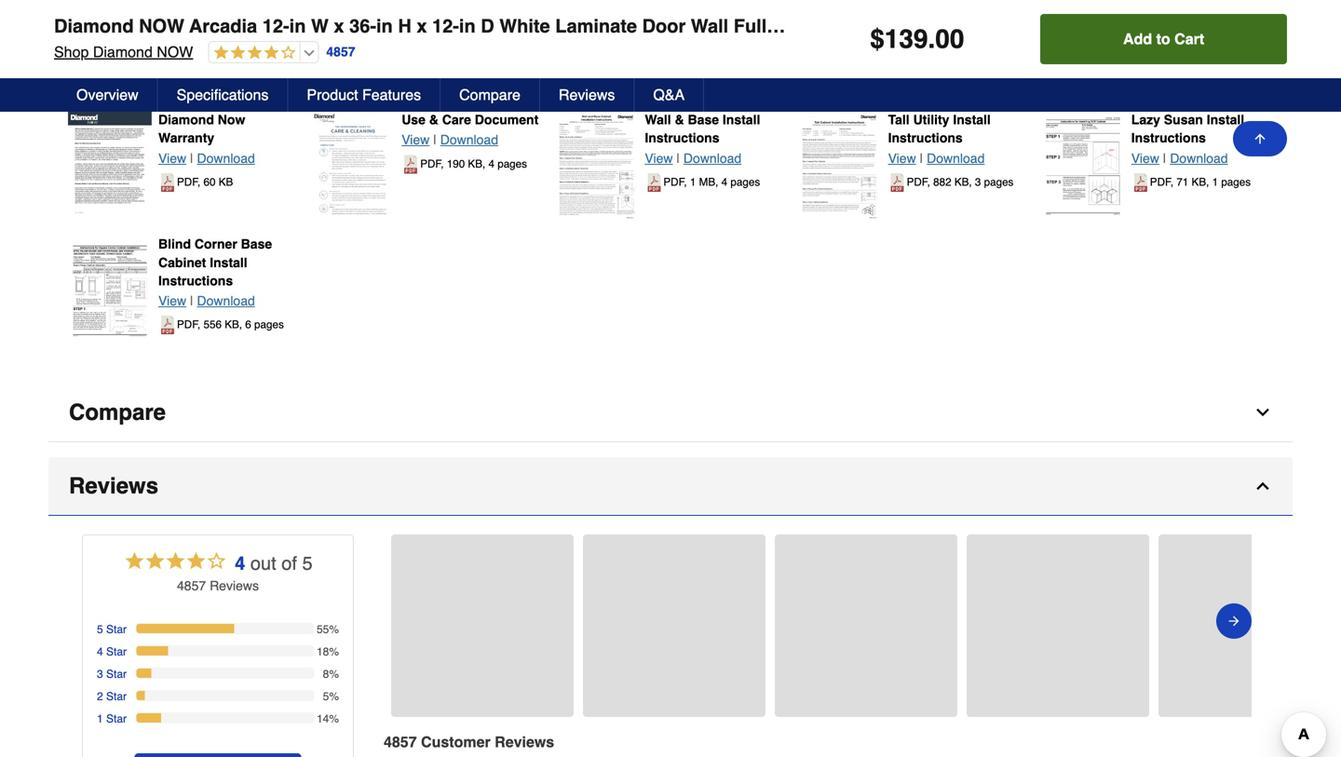 Task type: vqa. For each thing, say whether or not it's contained in the screenshot.


Task type: locate. For each thing, give the bounding box(es) containing it.
star for 2 star
[[106, 690, 127, 703]]

2 horizontal spatial 4857
[[384, 734, 417, 751]]

x
[[334, 15, 344, 37], [417, 15, 427, 37]]

install up pdf, 1 mb , 4 pages on the top of the page
[[723, 112, 760, 127]]

diamond up shop
[[54, 15, 134, 37]]

0 horizontal spatial wall
[[645, 112, 671, 127]]

3 star from the top
[[106, 668, 127, 681]]

4 stars image left out
[[123, 550, 228, 577]]

1 vertical spatial 4857
[[177, 579, 206, 594]]

1 horizontal spatial base
[[688, 112, 719, 127]]

0 horizontal spatial base
[[241, 237, 272, 252]]

diamond for diamond now arcadia 12-in w x 36-in h x 12-in d white laminate door wall fully assembled cabinet (recessed panel shaker door style)
[[54, 15, 134, 37]]

download link up 60
[[197, 151, 255, 166]]

1 vertical spatial 5
[[97, 623, 103, 636]]

1 horizontal spatial in
[[376, 15, 393, 37]]

in left w
[[289, 15, 306, 37]]

view link down the use
[[402, 132, 430, 147]]

2 horizontal spatial in
[[459, 15, 476, 37]]

& inside wall & base install instructions view | download
[[675, 112, 684, 127]]

1 horizontal spatial 5
[[302, 553, 313, 574]]

fully
[[734, 15, 777, 37]]

door
[[642, 15, 686, 37], [1180, 15, 1224, 37]]

, right 71
[[1206, 176, 1209, 188]]

2 & from the left
[[675, 112, 684, 127]]

now down arcadia
[[157, 43, 193, 61]]

download link up pdf, 1 mb , 4 pages on the top of the page
[[684, 151, 742, 166]]

1 & from the left
[[429, 112, 439, 127]]

kb right 71
[[1192, 176, 1206, 188]]

chevron up image
[[1254, 477, 1272, 496]]

2 vertical spatial diamond
[[158, 112, 214, 127]]

3
[[975, 176, 981, 188], [97, 668, 103, 681]]

0 horizontal spatial reviews
[[69, 473, 158, 499]]

5 star
[[97, 623, 127, 636]]

view link down blind
[[158, 293, 186, 308]]

view inside "diamond now warranty view | download"
[[158, 151, 186, 166]]

| down utility
[[920, 151, 923, 166]]

1 horizontal spatial 4857
[[326, 44, 355, 59]]

| up pdf, 1 mb , 4 pages on the top of the page
[[677, 151, 680, 166]]

12- left w
[[262, 15, 289, 37]]

3 right 882
[[975, 176, 981, 188]]

1 down 2 at bottom left
[[97, 713, 103, 726]]

4857 for 4857
[[326, 44, 355, 59]]

star up 4 star
[[106, 623, 127, 636]]

view link
[[402, 132, 430, 147], [158, 151, 186, 166], [645, 151, 673, 166], [888, 151, 916, 166], [1132, 151, 1160, 166], [158, 293, 186, 308]]

| down the "warranty"
[[190, 151, 193, 166]]

1 horizontal spatial reviews
[[559, 86, 615, 103]]

compare button
[[441, 78, 540, 112], [48, 384, 1293, 443]]

1 horizontal spatial &
[[675, 112, 684, 127]]

0 horizontal spatial review
[[210, 579, 252, 594]]

review
[[210, 579, 252, 594], [495, 734, 546, 751]]

download up pdf, 556 kb , 6 pages
[[197, 293, 255, 308]]

18%
[[317, 646, 339, 659]]

susan
[[1164, 112, 1203, 127]]

door right 'laminate'
[[642, 15, 686, 37]]

install down 'corner'
[[210, 255, 247, 270]]

review right customer
[[495, 734, 546, 751]]

download link up pdf, 556 kb , 6 pages
[[197, 293, 255, 308]]

5 uploaded image image from the left
[[1159, 617, 1341, 635]]

| up pdf, 556 kb , 6 pages
[[190, 293, 193, 308]]

diamond inside "diamond now warranty view | download"
[[158, 112, 214, 127]]

3 up 2 at bottom left
[[97, 668, 103, 681]]

review down out
[[210, 579, 252, 594]]

wall left fully
[[691, 15, 729, 37]]

2 vertical spatial 4857
[[384, 734, 417, 751]]

star
[[106, 623, 127, 636], [106, 646, 127, 659], [106, 668, 127, 681], [106, 690, 127, 703], [106, 713, 127, 726]]

1 right 71
[[1212, 176, 1218, 188]]

0 vertical spatial reviews
[[559, 86, 615, 103]]

0 horizontal spatial 4857
[[177, 579, 206, 594]]

mb
[[699, 176, 716, 188]]

1 horizontal spatial compare
[[459, 86, 521, 103]]

14%
[[317, 713, 339, 726]]

download up 60
[[197, 151, 255, 166]]

0 horizontal spatial in
[[289, 15, 306, 37]]

wall down q&a button
[[645, 112, 671, 127]]

diamond
[[54, 15, 134, 37], [93, 43, 153, 61], [158, 112, 214, 127]]

4 uploaded image image from the left
[[967, 617, 1149, 635]]

5 up 4 star
[[97, 623, 103, 636]]

1
[[690, 176, 696, 188], [1212, 176, 1218, 188], [97, 713, 103, 726]]

0 vertical spatial now
[[139, 15, 184, 37]]

overview
[[76, 86, 138, 103]]

corner
[[195, 237, 237, 252]]

star up the 2 star at the bottom left of the page
[[106, 668, 127, 681]]

1 star from the top
[[106, 623, 127, 636]]

reviews button
[[540, 78, 635, 112], [48, 458, 1293, 516]]

pdf, for blind corner base cabinet install instructions view | download
[[177, 319, 201, 331]]

diamond up the "warranty"
[[158, 112, 214, 127]]

0 horizontal spatial 12-
[[262, 15, 289, 37]]

& down q&a button
[[675, 112, 684, 127]]

.
[[928, 24, 935, 54]]

x right h
[[417, 15, 427, 37]]

1 horizontal spatial x
[[417, 15, 427, 37]]

,
[[482, 158, 486, 170], [716, 176, 719, 188], [969, 176, 972, 188], [1206, 176, 1209, 188], [239, 319, 242, 331]]

0 vertical spatial 4 stars image
[[209, 45, 296, 62]]

instructions down q&a button
[[645, 131, 720, 145]]

4 right the 190
[[489, 158, 495, 170]]

1 vertical spatial reviews
[[69, 473, 158, 499]]

diamond now arcadia 12-in w x 36-in h x 12-in d white laminate door wall fully assembled cabinet (recessed panel shaker door style)
[[54, 15, 1280, 37]]

instructions inside blind corner base cabinet install instructions view | download
[[158, 273, 233, 288]]

view link for blind corner base cabinet install instructions view | download
[[158, 293, 186, 308]]

cabinet right the $
[[886, 15, 955, 37]]

download inside "diamond now warranty view | download"
[[197, 151, 255, 166]]

, down wall & base install instructions view | download on the top of the page
[[716, 176, 719, 188]]

kb right the 190
[[468, 158, 482, 170]]

view link down tall
[[888, 151, 916, 166]]

60
[[204, 176, 216, 188]]

download
[[440, 132, 498, 147], [197, 151, 255, 166], [684, 151, 742, 166], [927, 151, 985, 166], [1170, 151, 1228, 166], [197, 293, 255, 308]]

pdf, 556 kb , 6 pages
[[177, 319, 284, 331]]

kb right 882
[[955, 176, 969, 188]]

4 stars image
[[209, 45, 296, 62], [123, 550, 228, 577]]

cabinet
[[886, 15, 955, 37], [158, 255, 206, 270]]

1 vertical spatial cabinet
[[158, 255, 206, 270]]

customer
[[421, 734, 491, 751]]

0 vertical spatial compare
[[459, 86, 521, 103]]

4857 inside 4 out of 5 4857 review s
[[177, 579, 206, 594]]

0 vertical spatial diamond
[[54, 15, 134, 37]]

6
[[245, 319, 251, 331]]

$ 139 . 00
[[870, 24, 964, 54]]

kb
[[468, 158, 482, 170], [219, 176, 233, 188], [955, 176, 969, 188], [1192, 176, 1206, 188], [225, 319, 239, 331]]

compare for topmost compare button
[[459, 86, 521, 103]]

(recessed
[[960, 15, 1053, 37]]

4 stars image down arcadia
[[209, 45, 296, 62]]

1 vertical spatial wall
[[645, 112, 671, 127]]

, right the 190
[[482, 158, 486, 170]]

tall
[[888, 112, 910, 127]]

4 out of 5 4857 review s
[[177, 553, 313, 594]]

1 vertical spatial review
[[495, 734, 546, 751]]

2 12- from the left
[[432, 15, 459, 37]]

2 star from the top
[[106, 646, 127, 659]]

view up pdf, 1 mb , 4 pages on the top of the page
[[645, 151, 673, 166]]

1 horizontal spatial wall
[[691, 15, 729, 37]]

view down blind
[[158, 293, 186, 308]]

1 vertical spatial base
[[241, 237, 272, 252]]

2 door from the left
[[1180, 15, 1224, 37]]

pdf,
[[420, 158, 444, 170], [177, 176, 201, 188], [664, 176, 687, 188], [907, 176, 930, 188], [1150, 176, 1174, 188], [177, 319, 201, 331]]

, right 882
[[969, 176, 972, 188]]

base inside wall & base install instructions view | download
[[688, 112, 719, 127]]

, for wall & base install instructions view | download
[[716, 176, 719, 188]]

view link for use & care document view | download
[[402, 132, 430, 147]]

s
[[252, 579, 259, 594], [546, 734, 554, 751]]

instructions
[[645, 131, 720, 145], [888, 131, 963, 145], [1132, 131, 1206, 145], [158, 273, 233, 288]]

in
[[289, 15, 306, 37], [376, 15, 393, 37], [459, 15, 476, 37]]

1 horizontal spatial 3
[[975, 176, 981, 188]]

0 horizontal spatial 1
[[97, 713, 103, 726]]

add to cart
[[1123, 30, 1205, 48]]

view down the lazy
[[1132, 151, 1160, 166]]

instructions inside tall utility install instructions view | download
[[888, 131, 963, 145]]

download link down "care"
[[440, 132, 498, 147]]

2 horizontal spatial 1
[[1212, 176, 1218, 188]]

reviews for the bottommost reviews button
[[69, 473, 158, 499]]

0 horizontal spatial cabinet
[[158, 255, 206, 270]]

download link for wall & base install instructions view | download
[[684, 151, 742, 166]]

1 left mb
[[690, 176, 696, 188]]

pages
[[498, 158, 527, 170], [731, 176, 760, 188], [984, 176, 1014, 188], [1221, 176, 1251, 188], [254, 319, 284, 331]]

install right utility
[[953, 112, 991, 127]]

door right to
[[1180, 15, 1224, 37]]

download link up pdf, 71 kb , 1 pages
[[1170, 151, 1228, 166]]

base down q&a button
[[688, 112, 719, 127]]

download link for lazy susan install instructions view | download
[[1170, 151, 1228, 166]]

view link for wall & base install instructions view | download
[[645, 151, 673, 166]]

&
[[429, 112, 439, 127], [675, 112, 684, 127]]

download up pdf, 1 mb , 4 pages on the top of the page
[[684, 151, 742, 166]]

download inside wall & base install instructions view | download
[[684, 151, 742, 166]]

shop
[[54, 43, 89, 61]]

in left 'd'
[[459, 15, 476, 37]]

| up pdf, 190 kb , 4 pages
[[433, 132, 437, 147]]

care
[[442, 112, 471, 127]]

1 vertical spatial now
[[157, 43, 193, 61]]

download link up pdf, 882 kb , 3 pages
[[927, 151, 985, 166]]

0 horizontal spatial 3
[[97, 668, 103, 681]]

0 horizontal spatial &
[[429, 112, 439, 127]]

instructions down the susan
[[1132, 131, 1206, 145]]

0 vertical spatial 3
[[975, 176, 981, 188]]

5 star from the top
[[106, 713, 127, 726]]

4 down 5 star in the left of the page
[[97, 646, 103, 659]]

| down the susan
[[1163, 151, 1167, 166]]

12- right h
[[432, 15, 459, 37]]

0 horizontal spatial x
[[334, 15, 344, 37]]

1 vertical spatial 3
[[97, 668, 103, 681]]

, left '6'
[[239, 319, 242, 331]]

x right w
[[334, 15, 344, 37]]

cabinet inside blind corner base cabinet install instructions view | download
[[158, 255, 206, 270]]

pdf, left 71
[[1150, 176, 1174, 188]]

cabinet down blind
[[158, 255, 206, 270]]

pdf, 882 kb , 3 pages
[[907, 176, 1014, 188]]

pages right '6'
[[254, 319, 284, 331]]

0 horizontal spatial compare
[[69, 400, 166, 425]]

chevron down image
[[1254, 404, 1272, 422]]

star right 2 at bottom left
[[106, 690, 127, 703]]

view link down the "warranty"
[[158, 151, 186, 166]]

view
[[402, 132, 430, 147], [158, 151, 186, 166], [645, 151, 673, 166], [888, 151, 916, 166], [1132, 151, 1160, 166], [158, 293, 186, 308]]

0 vertical spatial wall
[[691, 15, 729, 37]]

1 horizontal spatial cabinet
[[886, 15, 955, 37]]

star down 5 star in the left of the page
[[106, 646, 127, 659]]

kb for tall utility install instructions view | download
[[955, 176, 969, 188]]

in left h
[[376, 15, 393, 37]]

star for 3 star
[[106, 668, 127, 681]]

4857 for 4857 customer review s
[[384, 734, 417, 751]]

& right the use
[[429, 112, 439, 127]]

12-
[[262, 15, 289, 37], [432, 15, 459, 37]]

base inside blind corner base cabinet install instructions view | download
[[241, 237, 272, 252]]

1 vertical spatial diamond
[[93, 43, 153, 61]]

pdf, left 556 at top left
[[177, 319, 201, 331]]

instructions inside lazy susan install instructions view | download
[[1132, 131, 1206, 145]]

diamond for diamond now warranty view | download
[[158, 112, 214, 127]]

|
[[433, 132, 437, 147], [190, 151, 193, 166], [677, 151, 680, 166], [920, 151, 923, 166], [1163, 151, 1167, 166], [190, 293, 193, 308]]

download inside blind corner base cabinet install instructions view | download
[[197, 293, 255, 308]]

star for 1 star
[[106, 713, 127, 726]]

review inside 4 out of 5 4857 review s
[[210, 579, 252, 594]]

pages right 71
[[1221, 176, 1251, 188]]

0 horizontal spatial door
[[642, 15, 686, 37]]

base right 'corner'
[[241, 237, 272, 252]]

& inside use & care document view | download
[[429, 112, 439, 127]]

view down the use
[[402, 132, 430, 147]]

1 horizontal spatial 12-
[[432, 15, 459, 37]]

pdf, left 882
[[907, 176, 930, 188]]

blind corner base cabinet install instructions view | download
[[158, 237, 272, 308]]

0 vertical spatial review
[[210, 579, 252, 594]]

4 right mb
[[722, 176, 728, 188]]

, for blind corner base cabinet install instructions view | download
[[239, 319, 242, 331]]

style)
[[1229, 15, 1280, 37]]

4 star from the top
[[106, 690, 127, 703]]

instructions down utility
[[888, 131, 963, 145]]

pages right mb
[[731, 176, 760, 188]]

specifications button
[[158, 78, 288, 112]]

use & care document view | download
[[402, 112, 539, 147]]

download up pdf, 882 kb , 3 pages
[[927, 151, 985, 166]]

0 vertical spatial 4857
[[326, 44, 355, 59]]

view link down the lazy
[[1132, 151, 1160, 166]]

0 vertical spatial 5
[[302, 553, 313, 574]]

download link for diamond now warranty view | download
[[197, 151, 255, 166]]

lazy susan install instructions view | download
[[1132, 112, 1245, 166]]

view down the "warranty"
[[158, 151, 186, 166]]

4 left out
[[235, 553, 245, 574]]

1 uploaded image image from the left
[[391, 617, 574, 635]]

3 in from the left
[[459, 15, 476, 37]]

5 right of at the left bottom
[[302, 553, 313, 574]]

pages right 882
[[984, 176, 1014, 188]]

install
[[723, 112, 760, 127], [953, 112, 991, 127], [1207, 112, 1245, 127], [210, 255, 247, 270]]

1 vertical spatial compare
[[69, 400, 166, 425]]

install right the susan
[[1207, 112, 1245, 127]]

0 vertical spatial s
[[252, 579, 259, 594]]

compare
[[459, 86, 521, 103], [69, 400, 166, 425]]

71
[[1177, 176, 1189, 188]]

1 horizontal spatial s
[[546, 734, 554, 751]]

view down tall
[[888, 151, 916, 166]]

0 horizontal spatial s
[[252, 579, 259, 594]]

download link
[[440, 132, 498, 147], [197, 151, 255, 166], [684, 151, 742, 166], [927, 151, 985, 166], [1170, 151, 1228, 166], [197, 293, 255, 308]]

download down "care"
[[440, 132, 498, 147]]

now
[[139, 15, 184, 37], [157, 43, 193, 61]]

download link for blind corner base cabinet install instructions view | download
[[197, 293, 255, 308]]

shaker
[[1113, 15, 1175, 37]]

view link for tall utility install instructions view | download
[[888, 151, 916, 166]]

4 star
[[97, 646, 127, 659]]

instructions inside wall & base install instructions view | download
[[645, 131, 720, 145]]

blind
[[158, 237, 191, 252]]

product
[[307, 86, 358, 103]]

wall & base install instructions view | download
[[645, 112, 760, 166]]

0 vertical spatial base
[[688, 112, 719, 127]]

download inside use & care document view | download
[[440, 132, 498, 147]]

overview button
[[58, 78, 158, 112]]

1 horizontal spatial door
[[1180, 15, 1224, 37]]

pdf, left the 190
[[420, 158, 444, 170]]

install inside lazy susan install instructions view | download
[[1207, 112, 1245, 127]]

pdf, for tall utility install instructions view | download
[[907, 176, 930, 188]]

star down the 2 star at the bottom left of the page
[[106, 713, 127, 726]]

view link up pdf, 1 mb , 4 pages on the top of the page
[[645, 151, 673, 166]]

0 horizontal spatial 5
[[97, 623, 103, 636]]

documents
[[67, 86, 138, 101]]

2 uploaded image image from the left
[[583, 617, 766, 635]]

wall
[[691, 15, 729, 37], [645, 112, 671, 127]]

uploaded image image
[[391, 617, 574, 635], [583, 617, 766, 635], [775, 617, 958, 635], [967, 617, 1149, 635], [1159, 617, 1341, 635]]

diamond now warranty view | download
[[158, 112, 255, 166]]

kb left '6'
[[225, 319, 239, 331]]

& for use
[[429, 112, 439, 127]]

diamond up overview on the left top
[[93, 43, 153, 61]]

download inside lazy susan install instructions view | download
[[1170, 151, 1228, 166]]

pdf, left mb
[[664, 176, 687, 188]]

now up the shop diamond now
[[139, 15, 184, 37]]

warranty
[[158, 131, 214, 145]]

download up pdf, 71 kb , 1 pages
[[1170, 151, 1228, 166]]

download link for tall utility install instructions view | download
[[927, 151, 985, 166]]

instructions down 'corner'
[[158, 273, 233, 288]]



Task type: describe. For each thing, give the bounding box(es) containing it.
556
[[204, 319, 222, 331]]

| inside use & care document view | download
[[433, 132, 437, 147]]

55%
[[317, 623, 339, 636]]

pages for blind corner base cabinet install instructions view | download
[[254, 319, 284, 331]]

star for 5 star
[[106, 623, 127, 636]]

d
[[481, 15, 494, 37]]

5%
[[323, 690, 339, 703]]

star for 4 star
[[106, 646, 127, 659]]

view link for lazy susan install instructions view | download
[[1132, 151, 1160, 166]]

3 uploaded image image from the left
[[775, 617, 958, 635]]

2 star
[[97, 690, 127, 703]]

out
[[250, 553, 276, 574]]

| inside tall utility install instructions view | download
[[920, 151, 923, 166]]

& for wall
[[675, 112, 684, 127]]

white
[[500, 15, 550, 37]]

compare for bottommost compare button
[[69, 400, 166, 425]]

| inside lazy susan install instructions view | download
[[1163, 151, 1167, 166]]

view inside tall utility install instructions view | download
[[888, 151, 916, 166]]

2
[[97, 690, 103, 703]]

pdf, left 60
[[177, 176, 201, 188]]

1 vertical spatial reviews button
[[48, 458, 1293, 516]]

4857 customer review s
[[384, 734, 554, 751]]

1 door from the left
[[642, 15, 686, 37]]

kb right 60
[[219, 176, 233, 188]]

1 star
[[97, 713, 127, 726]]

view inside use & care document view | download
[[402, 132, 430, 147]]

1 vertical spatial s
[[546, 734, 554, 751]]

190
[[447, 158, 465, 170]]

to
[[1157, 30, 1171, 48]]

1 horizontal spatial 1
[[690, 176, 696, 188]]

0 vertical spatial compare button
[[441, 78, 540, 112]]

pdf, for wall & base install instructions view | download
[[664, 176, 687, 188]]

specifications
[[177, 86, 269, 103]]

pdf, for lazy susan install instructions view | download
[[1150, 176, 1174, 188]]

1 horizontal spatial review
[[495, 734, 546, 751]]

document
[[475, 112, 539, 127]]

00
[[935, 24, 964, 54]]

pages for tall utility install instructions view | download
[[984, 176, 1014, 188]]

shop diamond now
[[54, 43, 193, 61]]

q&a
[[653, 86, 685, 103]]

, for lazy susan install instructions view | download
[[1206, 176, 1209, 188]]

add
[[1123, 30, 1152, 48]]

0 vertical spatial cabinet
[[886, 15, 955, 37]]

kb for lazy susan install instructions view | download
[[1192, 176, 1206, 188]]

| inside wall & base install instructions view | download
[[677, 151, 680, 166]]

wall inside wall & base install instructions view | download
[[645, 112, 671, 127]]

, for use & care document view | download
[[482, 158, 486, 170]]

product features button
[[288, 78, 441, 112]]

kb for blind corner base cabinet install instructions view | download
[[225, 319, 239, 331]]

pages for use & care document view | download
[[498, 158, 527, 170]]

panel
[[1058, 15, 1108, 37]]

139
[[885, 24, 928, 54]]

arrow up image
[[1253, 131, 1268, 146]]

1 x from the left
[[334, 15, 344, 37]]

| inside "diamond now warranty view | download"
[[190, 151, 193, 166]]

pages for wall & base install instructions view | download
[[731, 176, 760, 188]]

lazy
[[1132, 112, 1161, 127]]

of
[[282, 553, 297, 574]]

2 in from the left
[[376, 15, 393, 37]]

pdf, for use & care document view | download
[[420, 158, 444, 170]]

base for instructions
[[688, 112, 719, 127]]

arrow right image
[[1227, 610, 1242, 633]]

install inside tall utility install instructions view | download
[[953, 112, 991, 127]]

install inside wall & base install instructions view | download
[[723, 112, 760, 127]]

1 vertical spatial compare button
[[48, 384, 1293, 443]]

download inside tall utility install instructions view | download
[[927, 151, 985, 166]]

q&a button
[[635, 78, 704, 112]]

view link for diamond now warranty view | download
[[158, 151, 186, 166]]

kb for use & care document view | download
[[468, 158, 482, 170]]

utility
[[913, 112, 950, 127]]

1 12- from the left
[[262, 15, 289, 37]]

arcadia
[[189, 15, 257, 37]]

5 inside 4 out of 5 4857 review s
[[302, 553, 313, 574]]

pdf, 71 kb , 1 pages
[[1150, 176, 1251, 188]]

assembled
[[782, 15, 881, 37]]

reviews for top reviews button
[[559, 86, 615, 103]]

0 vertical spatial reviews button
[[540, 78, 635, 112]]

laminate
[[555, 15, 637, 37]]

install inside blind corner base cabinet install instructions view | download
[[210, 255, 247, 270]]

| inside blind corner base cabinet install instructions view | download
[[190, 293, 193, 308]]

w
[[311, 15, 329, 37]]

1 in from the left
[[289, 15, 306, 37]]

882
[[933, 176, 952, 188]]

download link for use & care document view | download
[[440, 132, 498, 147]]

view inside wall & base install instructions view | download
[[645, 151, 673, 166]]

1 vertical spatial 4 stars image
[[123, 550, 228, 577]]

4 inside 4 out of 5 4857 review s
[[235, 553, 245, 574]]

pdf, 1 mb , 4 pages
[[664, 176, 760, 188]]

36-
[[349, 15, 376, 37]]

s inside 4 out of 5 4857 review s
[[252, 579, 259, 594]]

3 star
[[97, 668, 127, 681]]

base for install
[[241, 237, 272, 252]]

pages for lazy susan install instructions view | download
[[1221, 176, 1251, 188]]

tall utility install instructions view | download
[[888, 112, 991, 166]]

view inside lazy susan install instructions view | download
[[1132, 151, 1160, 166]]

features
[[362, 86, 421, 103]]

now
[[218, 112, 245, 127]]

pdf, 60 kb
[[177, 176, 233, 188]]

2 x from the left
[[417, 15, 427, 37]]

use
[[402, 112, 426, 127]]

add to cart button
[[1041, 14, 1287, 64]]

h
[[398, 15, 412, 37]]

8%
[[323, 668, 339, 681]]

view inside blind corner base cabinet install instructions view | download
[[158, 293, 186, 308]]

cart
[[1175, 30, 1205, 48]]

product features
[[307, 86, 421, 103]]

pdf, 190 kb , 4 pages
[[420, 158, 527, 170]]

$
[[870, 24, 885, 54]]

, for tall utility install instructions view | download
[[969, 176, 972, 188]]



